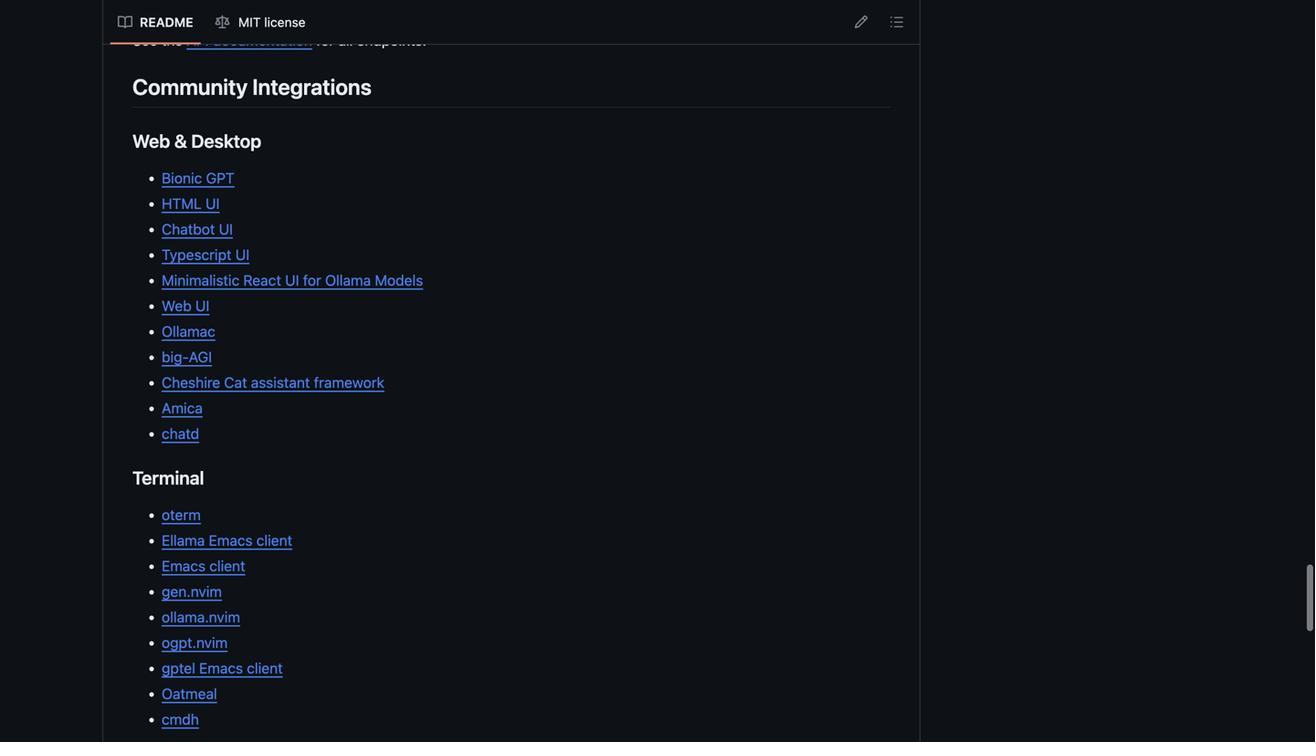Task type: describe. For each thing, give the bounding box(es) containing it.
assistant
[[251, 374, 310, 391]]

law image
[[215, 15, 230, 30]]

react
[[243, 272, 281, 289]]

ollamac
[[162, 323, 215, 340]]

gpt
[[206, 169, 235, 187]]

chatd
[[162, 425, 199, 443]]

ellama
[[162, 532, 205, 549]]

ui right react at the top
[[285, 272, 299, 289]]

gen.nvim
[[162, 583, 222, 601]]

mit
[[238, 15, 261, 30]]

&
[[174, 130, 187, 152]]

the
[[161, 31, 183, 49]]

cat
[[224, 374, 247, 391]]

1 vertical spatial emacs
[[162, 558, 206, 575]]

integrations
[[252, 74, 372, 99]]

oatmeal link
[[162, 685, 217, 703]]

ui down gpt
[[206, 195, 220, 212]]

book image
[[118, 15, 132, 30]]

cmdh link
[[162, 711, 199, 728]]

readme link
[[111, 8, 201, 37]]

agi
[[189, 348, 212, 366]]

terminal
[[132, 467, 204, 489]]

html
[[162, 195, 202, 212]]

emacs client link
[[162, 558, 245, 575]]

gptel
[[162, 660, 195, 677]]

amica link
[[162, 400, 203, 417]]

typescript
[[162, 246, 232, 264]]

amica
[[162, 400, 203, 417]]

ui up typescript ui link
[[219, 221, 233, 238]]

2 vertical spatial emacs
[[199, 660, 243, 677]]

gen.nvim link
[[162, 583, 222, 601]]

mit license
[[238, 15, 306, 30]]

for inside bionic gpt html ui chatbot ui typescript ui minimalistic react ui for ollama models web ui ollamac big-agi cheshire cat assistant framework amica chatd
[[303, 272, 321, 289]]

ogpt.nvim
[[162, 634, 228, 652]]

see
[[132, 31, 158, 49]]

web ui link
[[162, 297, 210, 315]]

community integrations
[[132, 74, 372, 99]]

bionic
[[162, 169, 202, 187]]

bionic gpt html ui chatbot ui typescript ui minimalistic react ui for ollama models web ui ollamac big-agi cheshire cat assistant framework amica chatd
[[162, 169, 423, 443]]



Task type: locate. For each thing, give the bounding box(es) containing it.
ollama
[[325, 272, 371, 289]]

ui up react at the top
[[235, 246, 250, 264]]

all
[[338, 31, 353, 49]]

emacs down ogpt.nvim link
[[199, 660, 243, 677]]

web & desktop
[[132, 130, 261, 152]]

list containing readme
[[111, 8, 314, 37]]

web left &
[[132, 130, 170, 152]]

cmdh
[[162, 711, 199, 728]]

for
[[316, 31, 334, 49], [303, 272, 321, 289]]

cheshire cat assistant framework link
[[162, 374, 384, 391]]

typescript ui link
[[162, 246, 250, 264]]

client
[[256, 532, 292, 549], [209, 558, 245, 575], [247, 660, 283, 677]]

documentation
[[213, 31, 312, 49]]

community
[[132, 74, 248, 99]]

api
[[187, 31, 209, 49]]

api documentation link
[[187, 31, 312, 49]]

mit license link
[[208, 8, 314, 37]]

oterm
[[162, 506, 201, 524]]

oterm ellama emacs client emacs client gen.nvim ollama.nvim ogpt.nvim gptel emacs client oatmeal cmdh
[[162, 506, 292, 728]]

0 vertical spatial emacs
[[209, 532, 253, 549]]

minimalistic react ui for ollama models link
[[162, 272, 423, 289]]

see the api documentation for all endpoints.
[[132, 31, 427, 49]]

html ui link
[[162, 195, 220, 212]]

outline image
[[890, 15, 904, 29]]

endpoints.
[[357, 31, 427, 49]]

big-
[[162, 348, 189, 366]]

emacs up emacs client link
[[209, 532, 253, 549]]

ollama.nvim
[[162, 609, 240, 626]]

web
[[132, 130, 170, 152], [162, 297, 192, 315]]

web up ollamac 'link'
[[162, 297, 192, 315]]

models
[[375, 272, 423, 289]]

1 vertical spatial web
[[162, 297, 192, 315]]

chatbot
[[162, 221, 215, 238]]

for left the all on the top left of page
[[316, 31, 334, 49]]

for left ollama
[[303, 272, 321, 289]]

chatbot ui link
[[162, 221, 233, 238]]

1 vertical spatial for
[[303, 272, 321, 289]]

list
[[111, 8, 314, 37]]

desktop
[[191, 130, 261, 152]]

ollamac link
[[162, 323, 215, 340]]

ogpt.nvim link
[[162, 634, 228, 652]]

license
[[264, 15, 306, 30]]

framework
[[314, 374, 384, 391]]

emacs
[[209, 532, 253, 549], [162, 558, 206, 575], [199, 660, 243, 677]]

1 vertical spatial client
[[209, 558, 245, 575]]

oatmeal
[[162, 685, 217, 703]]

minimalistic
[[162, 272, 240, 289]]

emacs down the ellama
[[162, 558, 206, 575]]

chatd link
[[162, 425, 199, 443]]

ellama emacs client link
[[162, 532, 292, 549]]

cheshire
[[162, 374, 220, 391]]

0 vertical spatial client
[[256, 532, 292, 549]]

edit file image
[[854, 15, 869, 29]]

gptel emacs client link
[[162, 660, 283, 677]]

oterm link
[[162, 506, 201, 524]]

web inside bionic gpt html ui chatbot ui typescript ui minimalistic react ui for ollama models web ui ollamac big-agi cheshire cat assistant framework amica chatd
[[162, 297, 192, 315]]

ollama.nvim link
[[162, 609, 240, 626]]

ui
[[206, 195, 220, 212], [219, 221, 233, 238], [235, 246, 250, 264], [285, 272, 299, 289], [195, 297, 210, 315]]

bionic gpt link
[[162, 169, 235, 187]]

readme
[[140, 15, 193, 30]]

big-agi link
[[162, 348, 212, 366]]

0 vertical spatial web
[[132, 130, 170, 152]]

ui down minimalistic
[[195, 297, 210, 315]]

2 vertical spatial client
[[247, 660, 283, 677]]

0 vertical spatial for
[[316, 31, 334, 49]]



Task type: vqa. For each thing, say whether or not it's contained in the screenshot.
Ollamac
yes



